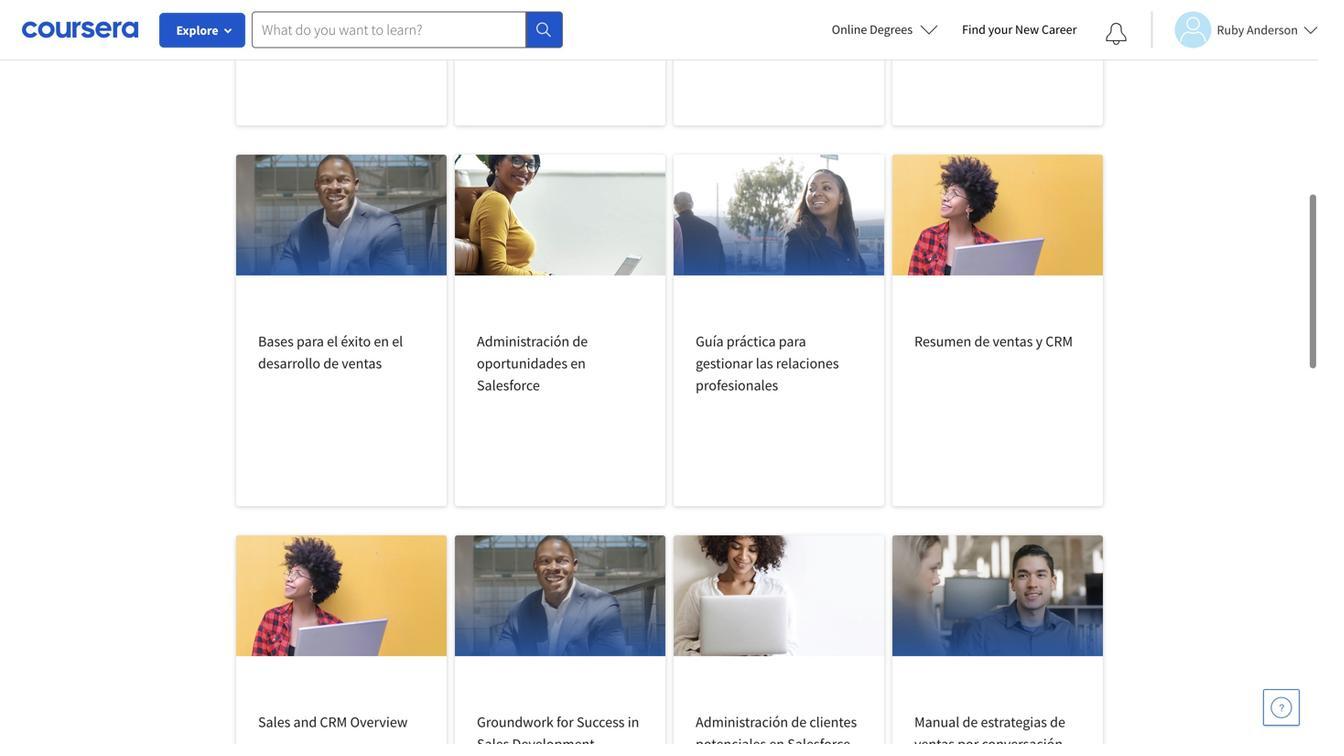 Task type: vqa. For each thing, say whether or not it's contained in the screenshot.
Administración de oportunidades en Salesforce's de
yes



Task type: locate. For each thing, give the bounding box(es) containing it.
0 vertical spatial crm
[[1046, 332, 1073, 351]]

None search field
[[252, 11, 563, 48]]

en right éxito
[[374, 332, 389, 351]]

el
[[327, 332, 338, 351], [392, 332, 403, 351]]

resumen de ventas y crm
[[915, 332, 1073, 351]]

0 horizontal spatial en
[[374, 332, 389, 351]]

ventas
[[993, 332, 1033, 351], [342, 354, 382, 373], [915, 735, 955, 744]]

gestionar
[[696, 354, 753, 373]]

en right potenciales
[[769, 735, 785, 744]]

What do you want to learn? text field
[[252, 11, 526, 48]]

ventas left y
[[993, 332, 1033, 351]]

1 vertical spatial ventas
[[342, 354, 382, 373]]

potenciales
[[696, 735, 767, 744]]

1 horizontal spatial el
[[392, 332, 403, 351]]

administración de clientes potenciales en salesforce
[[696, 713, 857, 744]]

en
[[374, 332, 389, 351], [571, 354, 586, 373], [769, 735, 785, 744]]

en for bases para el éxito en el desarrollo de ventas
[[374, 332, 389, 351]]

1 vertical spatial salesforce
[[788, 735, 851, 744]]

crm right and
[[320, 713, 347, 732]]

0 vertical spatial sales
[[258, 713, 291, 732]]

for
[[557, 713, 574, 732]]

administración inside administración de clientes potenciales en salesforce
[[696, 713, 788, 732]]

de inside administración de oportunidades en salesforce
[[573, 332, 588, 351]]

1 vertical spatial crm
[[320, 713, 347, 732]]

0 horizontal spatial para
[[297, 332, 324, 351]]

online
[[832, 21, 867, 38]]

ruby anderson button
[[1151, 11, 1318, 48]]

0 vertical spatial administración
[[477, 332, 570, 351]]

0 vertical spatial ventas
[[993, 332, 1033, 351]]

manual de estrategias de ventas por conversació
[[915, 713, 1066, 744]]

las
[[756, 354, 773, 373]]

2 vertical spatial en
[[769, 735, 785, 744]]

0 vertical spatial en
[[374, 332, 389, 351]]

administración
[[477, 332, 570, 351], [696, 713, 788, 732]]

1 horizontal spatial salesforce
[[788, 735, 851, 744]]

bases para el éxito en el desarrollo de ventas link
[[236, 155, 447, 506]]

sales down groundwork at the left bottom
[[477, 735, 509, 744]]

de for administración de clientes potenciales en salesforce
[[791, 713, 807, 732]]

online degrees button
[[817, 9, 953, 49]]

1 vertical spatial administración
[[696, 713, 788, 732]]

find
[[962, 21, 986, 38]]

0 horizontal spatial administración
[[477, 332, 570, 351]]

sales left and
[[258, 713, 291, 732]]

administración for en
[[696, 713, 788, 732]]

1 horizontal spatial administración
[[696, 713, 788, 732]]

0 horizontal spatial el
[[327, 332, 338, 351]]

0 horizontal spatial salesforce
[[477, 376, 540, 395]]

1 horizontal spatial ventas
[[915, 735, 955, 744]]

de for administración de oportunidades en salesforce
[[573, 332, 588, 351]]

sales inside sales and crm overview link
[[258, 713, 291, 732]]

crm right y
[[1046, 332, 1073, 351]]

de for resumen de ventas y crm
[[975, 332, 990, 351]]

para inside bases para el éxito en el desarrollo de ventas
[[297, 332, 324, 351]]

explore button
[[160, 14, 244, 47]]

2 horizontal spatial en
[[769, 735, 785, 744]]

de inside administración de clientes potenciales en salesforce
[[791, 713, 807, 732]]

el right éxito
[[392, 332, 403, 351]]

2 horizontal spatial ventas
[[993, 332, 1033, 351]]

en inside administración de clientes potenciales en salesforce
[[769, 735, 785, 744]]

1 horizontal spatial crm
[[1046, 332, 1073, 351]]

ruby anderson
[[1217, 22, 1298, 38]]

1 horizontal spatial en
[[571, 354, 586, 373]]

2 para from the left
[[779, 332, 806, 351]]

salesforce down oportunidades
[[477, 376, 540, 395]]

2 vertical spatial ventas
[[915, 735, 955, 744]]

1 horizontal spatial sales
[[477, 735, 509, 744]]

administración up potenciales
[[696, 713, 788, 732]]

2 el from the left
[[392, 332, 403, 351]]

para up desarrollo
[[297, 332, 324, 351]]

para up "relaciones"
[[779, 332, 806, 351]]

desarrollo
[[258, 354, 320, 373]]

1 horizontal spatial para
[[779, 332, 806, 351]]

0 horizontal spatial ventas
[[342, 354, 382, 373]]

1 para from the left
[[297, 332, 324, 351]]

resumen de ventas y crm link
[[893, 155, 1103, 506]]

ventas down manual
[[915, 735, 955, 744]]

bases
[[258, 332, 294, 351]]

para
[[297, 332, 324, 351], [779, 332, 806, 351]]

1 vertical spatial en
[[571, 354, 586, 373]]

administración de oportunidades en salesforce link
[[455, 155, 666, 506]]

0 vertical spatial salesforce
[[477, 376, 540, 395]]

sales
[[258, 713, 291, 732], [477, 735, 509, 744]]

crm
[[1046, 332, 1073, 351], [320, 713, 347, 732]]

manual de estrategias de ventas por conversació link
[[893, 536, 1103, 744]]

bases para el éxito en el desarrollo de ventas
[[258, 332, 403, 373]]

0 horizontal spatial sales
[[258, 713, 291, 732]]

de for manual de estrategias de ventas por conversació
[[963, 713, 978, 732]]

and
[[293, 713, 317, 732]]

show notifications image
[[1106, 23, 1128, 45]]

sales inside groundwork for success in sales development
[[477, 735, 509, 744]]

sales and crm overview
[[258, 713, 408, 732]]

1 vertical spatial sales
[[477, 735, 509, 744]]

el left éxito
[[327, 332, 338, 351]]

guía práctica para gestionar las relaciones profesionales link
[[674, 155, 884, 506]]

resumen
[[915, 332, 972, 351]]

1 el from the left
[[327, 332, 338, 351]]

salesforce down clientes
[[788, 735, 851, 744]]

de
[[573, 332, 588, 351], [975, 332, 990, 351], [323, 354, 339, 373], [791, 713, 807, 732], [963, 713, 978, 732], [1050, 713, 1066, 732]]

administración de clientes potenciales en salesforce link
[[674, 536, 884, 744]]

para inside guía práctica para gestionar las relaciones profesionales
[[779, 332, 806, 351]]

groundwork for success in sales development link
[[455, 536, 666, 744]]

administración up oportunidades
[[477, 332, 570, 351]]

administración inside administración de oportunidades en salesforce
[[477, 332, 570, 351]]

clientes
[[810, 713, 857, 732]]

online degrees
[[832, 21, 913, 38]]

ventas down éxito
[[342, 354, 382, 373]]

en right oportunidades
[[571, 354, 586, 373]]

salesforce
[[477, 376, 540, 395], [788, 735, 851, 744]]

your
[[989, 21, 1013, 38]]

en inside bases para el éxito en el desarrollo de ventas
[[374, 332, 389, 351]]



Task type: describe. For each thing, give the bounding box(es) containing it.
groundwork for success in sales development
[[477, 713, 639, 744]]

de inside bases para el éxito en el desarrollo de ventas
[[323, 354, 339, 373]]

guía práctica para gestionar las relaciones profesionales
[[696, 332, 839, 395]]

ventas inside manual de estrategias de ventas por conversació
[[915, 735, 955, 744]]

career
[[1042, 21, 1077, 38]]

práctica
[[727, 332, 776, 351]]

find your new career link
[[953, 18, 1086, 41]]

explore
[[176, 22, 218, 38]]

éxito
[[341, 332, 371, 351]]

ruby
[[1217, 22, 1245, 38]]

administración de oportunidades en salesforce
[[477, 332, 588, 395]]

salesforce inside administración de oportunidades en salesforce
[[477, 376, 540, 395]]

oportunidades
[[477, 354, 568, 373]]

ventas inside bases para el éxito en el desarrollo de ventas
[[342, 354, 382, 373]]

ventas inside resumen de ventas y crm link
[[993, 332, 1033, 351]]

estrategias
[[981, 713, 1047, 732]]

por
[[958, 735, 979, 744]]

in
[[628, 713, 639, 732]]

success
[[577, 713, 625, 732]]

find your new career
[[962, 21, 1077, 38]]

development
[[512, 735, 595, 744]]

manual
[[915, 713, 960, 732]]

guía
[[696, 332, 724, 351]]

groundwork
[[477, 713, 554, 732]]

y
[[1036, 332, 1043, 351]]

anderson
[[1247, 22, 1298, 38]]

help center image
[[1271, 697, 1293, 719]]

coursera image
[[22, 15, 138, 44]]

relaciones
[[776, 354, 839, 373]]

profesionales
[[696, 376, 778, 395]]

sales and crm overview link
[[236, 536, 447, 744]]

administración for salesforce
[[477, 332, 570, 351]]

en inside administración de oportunidades en salesforce
[[571, 354, 586, 373]]

en for administración de clientes potenciales en salesforce
[[769, 735, 785, 744]]

overview
[[350, 713, 408, 732]]

degrees
[[870, 21, 913, 38]]

0 horizontal spatial crm
[[320, 713, 347, 732]]

new
[[1015, 21, 1039, 38]]

salesforce inside administración de clientes potenciales en salesforce
[[788, 735, 851, 744]]



